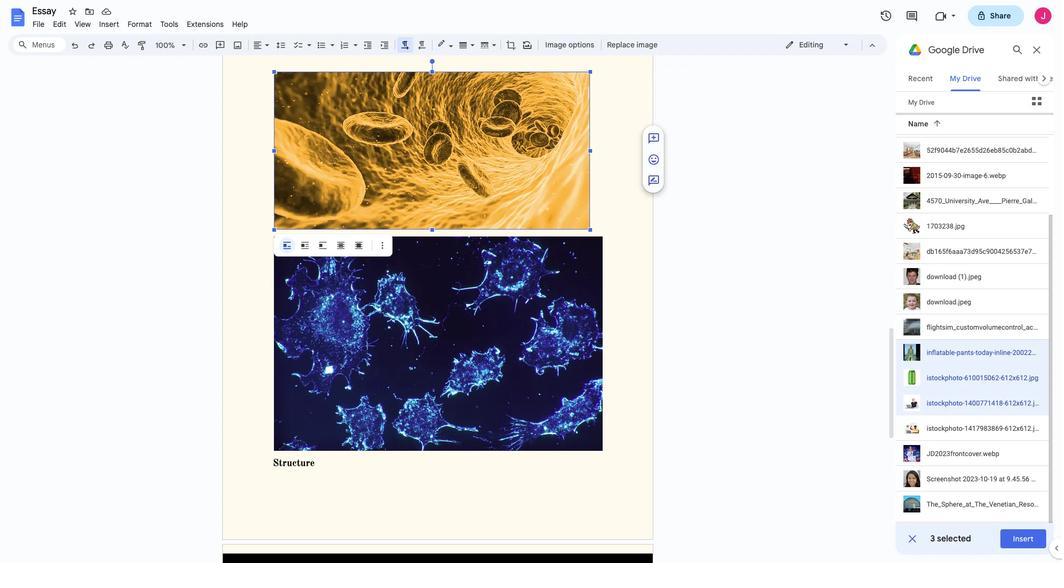 Task type: vqa. For each thing, say whether or not it's contained in the screenshot.
No option on the left top of the page
no



Task type: describe. For each thing, give the bounding box(es) containing it.
file
[[33, 20, 45, 29]]

edit
[[53, 20, 66, 29]]

format
[[128, 20, 152, 29]]

insert menu item
[[95, 18, 123, 31]]

insert image image
[[232, 37, 244, 52]]

checklist menu image
[[305, 38, 312, 42]]

options
[[569, 40, 595, 50]]

image options
[[546, 40, 595, 50]]

edit menu item
[[49, 18, 71, 31]]

insert
[[99, 20, 119, 29]]

replace image
[[607, 40, 658, 50]]

Break text radio
[[315, 238, 331, 254]]

In front of text radio
[[351, 238, 367, 254]]

menu bar banner
[[0, 0, 1063, 564]]

replace image button
[[604, 37, 661, 53]]

image
[[637, 40, 658, 50]]

main toolbar
[[65, 0, 661, 299]]

editing
[[800, 40, 824, 50]]

Wrap text radio
[[297, 238, 313, 254]]

image options button
[[541, 37, 600, 53]]

Rename text field
[[28, 4, 62, 17]]

extensions menu item
[[183, 18, 228, 31]]



Task type: locate. For each thing, give the bounding box(es) containing it.
mode and view toolbar
[[778, 34, 882, 55]]

share
[[991, 11, 1012, 21]]

application
[[0, 0, 1063, 564]]

Menus field
[[13, 37, 66, 52]]

tools menu item
[[156, 18, 183, 31]]

option group
[[279, 238, 367, 254]]

tools
[[161, 20, 179, 29]]

In line radio
[[279, 238, 295, 254]]

extensions
[[187, 20, 224, 29]]

option group inside application
[[279, 238, 367, 254]]

line & paragraph spacing image
[[275, 37, 287, 52]]

Zoom field
[[151, 37, 191, 53]]

image
[[546, 40, 567, 50]]

menu bar
[[28, 14, 252, 31]]

help menu item
[[228, 18, 252, 31]]

Star checkbox
[[65, 4, 80, 19]]

Zoom text field
[[153, 38, 178, 53]]

file menu item
[[28, 18, 49, 31]]

view menu item
[[71, 18, 95, 31]]

menu bar containing file
[[28, 14, 252, 31]]

application containing share
[[0, 0, 1063, 564]]

Behind text radio
[[333, 238, 349, 254]]

view
[[75, 20, 91, 29]]

share button
[[968, 5, 1025, 26]]

add emoji reaction image
[[648, 154, 661, 166]]

replace
[[607, 40, 635, 50]]

editing button
[[778, 37, 858, 53]]

format menu item
[[123, 18, 156, 31]]

suggest edits image
[[648, 175, 661, 187]]

help
[[232, 20, 248, 29]]

add comment image
[[648, 132, 661, 145]]

toolbar
[[276, 238, 391, 254]]

menu bar inside menu bar banner
[[28, 14, 252, 31]]



